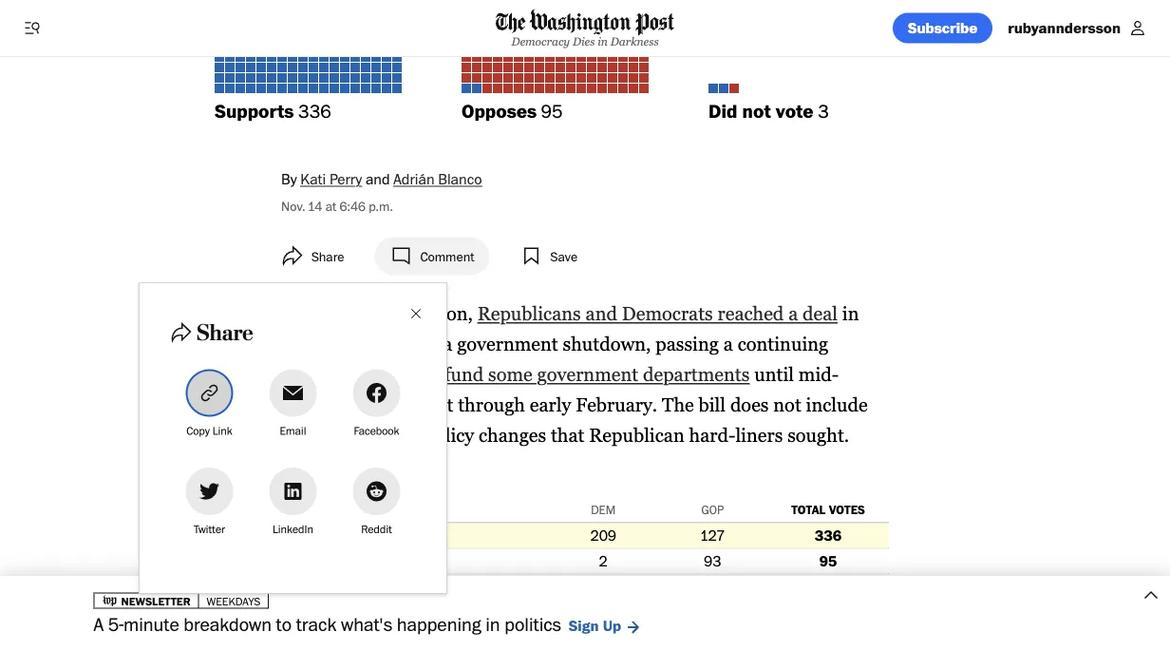 Task type: locate. For each thing, give the bounding box(es) containing it.
supports 336
[[215, 99, 331, 122]]

sign
[[569, 616, 599, 635]]

close popover image
[[409, 306, 424, 321]]

comment
[[420, 248, 475, 264]]

93
[[704, 552, 722, 570]]

does
[[731, 393, 769, 415]]

0 vertical spatial supports
[[215, 99, 294, 122]]

through
[[458, 393, 526, 415]]

0 vertical spatial to
[[371, 332, 388, 354]]

link
[[213, 424, 233, 438]]

vote left 3
[[776, 99, 814, 122]]

share down at at top left
[[312, 248, 344, 264]]

happening
[[397, 613, 482, 636]]

republicans and democrats reached a deal link
[[478, 302, 838, 324]]

0 vertical spatial did
[[709, 99, 738, 122]]

save image
[[507, 237, 594, 275]]

policy
[[424, 424, 474, 446]]

democracy dies in darkness
[[512, 35, 659, 48]]

kati
[[301, 169, 326, 187]]

0 horizontal spatial 336
[[298, 99, 331, 122]]

not inside until mid- january and the rest through early february. the bill does not include spending cuts or policy changes that republican hard-liners sought.
[[774, 393, 802, 415]]

not left 3
[[743, 99, 771, 122]]

1 horizontal spatial to
[[371, 332, 388, 354]]

0 vertical spatial the
[[281, 332, 308, 354]]

changes
[[479, 424, 547, 446]]

perry
[[330, 169, 362, 187]]

in right deal
[[843, 302, 860, 324]]

0 horizontal spatial did
[[288, 578, 309, 596]]

in inside primary element
[[598, 35, 608, 48]]

0 vertical spatial 95
[[542, 99, 563, 122]]

supports
[[215, 99, 294, 122], [288, 526, 346, 545]]

opposes
[[462, 99, 537, 122]]

5-
[[108, 613, 123, 636]]

until
[[755, 363, 795, 385]]

2 horizontal spatial not
[[774, 393, 802, 415]]

and for rest
[[354, 393, 386, 415]]

0 horizontal spatial the
[[281, 332, 308, 354]]

vote for did not vote 3
[[776, 99, 814, 122]]

0 vertical spatial that
[[371, 363, 405, 385]]

republican
[[590, 424, 685, 446]]

that down early
[[551, 424, 585, 446]]

rest
[[422, 393, 454, 415]]

2 vertical spatial and
[[354, 393, 386, 415]]

1 vertical spatial to
[[276, 613, 292, 636]]

14
[[308, 197, 323, 214]]

1 vertical spatial that
[[551, 424, 585, 446]]

1 horizontal spatial the
[[390, 393, 417, 415]]

a left deal
[[789, 302, 799, 324]]

copy link
[[187, 424, 233, 438]]

gop
[[702, 502, 725, 517]]

subscribe
[[908, 19, 978, 37]]

primary element
[[0, 0, 1171, 57]]

95 down total votes
[[820, 552, 838, 570]]

the down on at the left top
[[281, 332, 308, 354]]

in
[[598, 35, 608, 48], [843, 302, 860, 324], [486, 613, 501, 636]]

minute
[[123, 613, 179, 636]]

government
[[457, 332, 559, 354], [538, 363, 639, 385]]

at
[[326, 197, 337, 214]]

supports for supports
[[288, 526, 346, 545]]

2 vertical spatial in
[[486, 613, 501, 636]]

on
[[281, 302, 307, 324]]

209
[[591, 526, 617, 545]]

1 vertical spatial did
[[288, 578, 309, 596]]

0 horizontal spatial that
[[371, 363, 405, 385]]

supports down position
[[288, 526, 346, 545]]

0 horizontal spatial share
[[197, 320, 253, 347]]

0 vertical spatial not
[[743, 99, 771, 122]]

include
[[806, 393, 868, 415]]

0 vertical spatial and
[[366, 169, 390, 187]]

in right dies
[[598, 35, 608, 48]]

0 vertical spatial in
[[598, 35, 608, 48]]

that inside until mid- january and the rest through early february. the bill does not include spending cuts or policy changes that republican hard-liners sought.
[[551, 424, 585, 446]]

2 horizontal spatial in
[[843, 302, 860, 324]]

that inside in the house to avoid a government shutdown, passing a continuing resolution that will
[[371, 363, 405, 385]]

1 horizontal spatial 95
[[820, 552, 838, 570]]

and for blanco
[[366, 169, 390, 187]]

1 vertical spatial in
[[843, 302, 860, 324]]

1 horizontal spatial did
[[709, 99, 738, 122]]

results
[[317, 472, 365, 490]]

search and browse sections image
[[23, 19, 42, 38]]

rubyanndersson
[[1009, 19, 1121, 37]]

a right avoid
[[443, 332, 453, 354]]

1 horizontal spatial a
[[724, 332, 734, 354]]

0 horizontal spatial a
[[443, 332, 453, 354]]

1 vertical spatial the
[[390, 393, 417, 415]]

share up copy link image
[[197, 320, 253, 347]]

share on twitter image
[[198, 480, 221, 503]]

to
[[371, 332, 388, 354], [276, 613, 292, 636]]

by kati perry and adrián blanco
[[281, 169, 482, 187]]

the inside until mid- january and the rest through early february. the bill does not include spending cuts or policy changes that republican hard-liners sought.
[[390, 393, 417, 415]]

1 vertical spatial share
[[197, 320, 253, 347]]

vote
[[776, 99, 814, 122], [337, 578, 364, 596]]

0 vertical spatial vote
[[776, 99, 814, 122]]

the washington post homepage. image
[[496, 9, 675, 36]]

1 horizontal spatial not
[[743, 99, 771, 122]]

politics
[[505, 613, 562, 636]]

did not vote 3
[[709, 99, 829, 122]]

and inside until mid- january and the rest through early february. the bill does not include spending cuts or policy changes that republican hard-liners sought.
[[354, 393, 386, 415]]

336
[[298, 99, 331, 122], [815, 526, 842, 545]]

1 horizontal spatial 336
[[815, 526, 842, 545]]

1 vertical spatial and
[[586, 302, 618, 324]]

weekdays
[[207, 594, 261, 608]]

1 horizontal spatial in
[[598, 35, 608, 48]]

336 up kati
[[298, 99, 331, 122]]

1 vertical spatial vote
[[337, 578, 364, 596]]

breakdown
[[184, 613, 272, 636]]

p.m.
[[369, 197, 393, 214]]

government up some
[[457, 332, 559, 354]]

0 horizontal spatial vote
[[337, 578, 364, 596]]

email
[[280, 424, 306, 438]]

to left avoid
[[371, 332, 388, 354]]

that left will
[[371, 363, 405, 385]]

not
[[743, 99, 771, 122], [774, 393, 802, 415], [313, 578, 334, 596]]

continuing
[[738, 332, 829, 354]]

government down 'shutdown,' at the bottom of page
[[538, 363, 639, 385]]

1 horizontal spatial vote
[[776, 99, 814, 122]]

the right share on facebook icon
[[390, 393, 417, 415]]

will
[[410, 363, 440, 385]]

95 right opposes
[[542, 99, 563, 122]]

vote results
[[281, 472, 365, 490]]

not down until
[[774, 393, 802, 415]]

1 vertical spatial supports
[[288, 526, 346, 545]]

0 horizontal spatial in
[[486, 613, 501, 636]]

the
[[281, 332, 308, 354], [390, 393, 417, 415]]

1 horizontal spatial that
[[551, 424, 585, 446]]

and up 'p.m.'
[[366, 169, 390, 187]]

republicans
[[478, 302, 581, 324]]

sought.
[[788, 424, 850, 446]]

share this article image
[[268, 237, 363, 279]]

share dialog
[[139, 282, 448, 594]]

the
[[662, 393, 694, 415]]

not up a 5-minute breakdown to track what's happening in politics
[[313, 578, 334, 596]]

a down reached
[[724, 332, 734, 354]]

95
[[542, 99, 563, 122], [820, 552, 838, 570]]

liners
[[736, 424, 783, 446]]

early
[[530, 393, 571, 415]]

in left politics
[[486, 613, 501, 636]]

1 vertical spatial not
[[774, 393, 802, 415]]

vote up what's in the bottom of the page
[[337, 578, 364, 596]]

copy
[[187, 424, 210, 438]]

0 vertical spatial government
[[457, 332, 559, 354]]

fund some government departments link
[[445, 363, 750, 385]]

0 horizontal spatial not
[[313, 578, 334, 596]]

2 vertical spatial not
[[313, 578, 334, 596]]

and up 'shutdown,' at the bottom of page
[[586, 302, 618, 324]]

did
[[709, 99, 738, 122], [288, 578, 309, 596]]

did for did not vote
[[288, 578, 309, 596]]

share on linkedin image
[[282, 480, 305, 503]]

comment on this story image
[[377, 237, 490, 275]]

dies
[[573, 35, 595, 48]]

0 vertical spatial share
[[312, 248, 344, 264]]

house
[[313, 332, 367, 354]]

in inside in the house to avoid a government shutdown, passing a continuing resolution that will
[[843, 302, 860, 324]]

copy link image
[[198, 381, 221, 404]]

and
[[366, 169, 390, 187], [586, 302, 618, 324], [354, 393, 386, 415]]

fund some government departments
[[445, 363, 750, 385]]

dem
[[591, 502, 616, 517]]

to left track
[[276, 613, 292, 636]]

and up facebook
[[354, 393, 386, 415]]

share
[[312, 248, 344, 264], [197, 320, 253, 347]]

1 vertical spatial government
[[538, 363, 639, 385]]

336 down total votes
[[815, 526, 842, 545]]

hard-
[[690, 424, 736, 446]]

supports up by
[[215, 99, 294, 122]]

democracy
[[512, 35, 570, 48]]

that
[[371, 363, 405, 385], [551, 424, 585, 446]]

deal
[[803, 302, 838, 324]]

tagline, democracy dies in darkness element
[[496, 35, 675, 48]]



Task type: describe. For each thing, give the bounding box(es) containing it.
save
[[551, 248, 578, 264]]

127
[[701, 526, 725, 545]]

january
[[281, 393, 350, 415]]

0 vertical spatial 336
[[298, 99, 331, 122]]

linkedin
[[273, 522, 314, 536]]

email this article image
[[282, 381, 305, 404]]

sign up button
[[569, 616, 642, 635]]

reached
[[718, 302, 784, 324]]

1 vertical spatial 95
[[820, 552, 838, 570]]

position
[[288, 502, 338, 517]]

what's
[[341, 613, 393, 636]]

did not vote
[[288, 578, 364, 596]]

government inside in the house to avoid a government shutdown, passing a continuing resolution that will
[[457, 332, 559, 354]]

votes
[[829, 502, 866, 517]]

kati perry link
[[301, 169, 362, 187]]

0 horizontal spatial to
[[276, 613, 292, 636]]

on tuesday afternoon, republicans and democrats reached a deal
[[281, 302, 838, 324]]

blanco
[[438, 169, 482, 187]]

3
[[818, 99, 829, 122]]

passing
[[656, 332, 719, 354]]

mid-
[[799, 363, 839, 385]]

1 vertical spatial 336
[[815, 526, 842, 545]]

share on facebook image
[[365, 381, 388, 404]]

darkness
[[611, 35, 659, 48]]

supports for supports 336
[[215, 99, 294, 122]]

spending
[[281, 424, 358, 446]]

rubyanndersson button
[[1001, 13, 1156, 43]]

reddit
[[361, 522, 392, 536]]

nov.
[[281, 197, 305, 214]]

vote
[[281, 472, 313, 490]]

vote for did not vote
[[337, 578, 364, 596]]

6:46
[[340, 197, 366, 214]]

resolution
[[281, 363, 367, 385]]

or
[[402, 424, 420, 446]]

total
[[792, 502, 826, 517]]

subscribe link
[[893, 13, 993, 43]]

not for did not vote
[[313, 578, 334, 596]]

avoid
[[393, 332, 439, 354]]

1 horizontal spatial share
[[312, 248, 344, 264]]

track
[[296, 613, 337, 636]]

did for did not vote 3
[[709, 99, 738, 122]]

tuesday
[[311, 302, 381, 324]]

cuts
[[363, 424, 397, 446]]

twitter
[[194, 522, 225, 536]]

a 5-minute breakdown to track what's happening in politics
[[94, 613, 562, 636]]

share inside dialog
[[197, 320, 253, 347]]

by
[[281, 169, 297, 187]]

democrats
[[622, 302, 713, 324]]

afternoon,
[[386, 302, 473, 324]]

save element
[[507, 237, 594, 275]]

not for did not vote 3
[[743, 99, 771, 122]]

nov. 14 at 6:46 p.m.
[[281, 197, 393, 214]]

sign up
[[569, 616, 622, 635]]

a
[[94, 613, 104, 636]]

shutdown,
[[563, 332, 651, 354]]

february.
[[576, 393, 658, 415]]

fund
[[445, 363, 484, 385]]

share on reddit image
[[365, 480, 388, 503]]

adrián blanco link
[[394, 169, 482, 187]]

0 horizontal spatial 95
[[542, 99, 563, 122]]

up
[[603, 616, 622, 635]]

departments
[[643, 363, 750, 385]]

newsletter
[[121, 594, 191, 608]]

2
[[599, 552, 608, 570]]

to inside in the house to avoid a government shutdown, passing a continuing resolution that will
[[371, 332, 388, 354]]

opposes 95
[[462, 99, 563, 122]]

total votes
[[792, 502, 866, 517]]

facebook
[[354, 424, 400, 438]]

2 horizontal spatial a
[[789, 302, 799, 324]]

bill
[[699, 393, 726, 415]]

the inside in the house to avoid a government shutdown, passing a continuing resolution that will
[[281, 332, 308, 354]]

some
[[489, 363, 533, 385]]

until mid- january and the rest through early february. the bill does not include spending cuts or policy changes that republican hard-liners sought.
[[281, 363, 868, 446]]

in the house to avoid a government shutdown, passing a continuing resolution that will
[[281, 302, 860, 385]]



Task type: vqa. For each thing, say whether or not it's contained in the screenshot.
leftmost is
no



